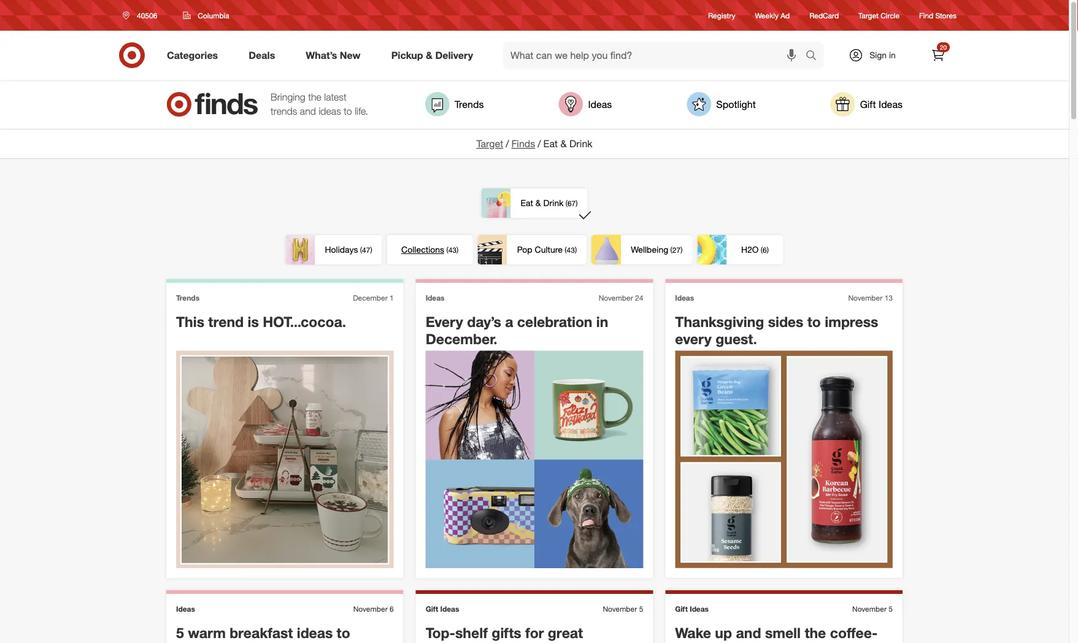 Task type: vqa. For each thing, say whether or not it's contained in the screenshot.


Task type: locate. For each thing, give the bounding box(es) containing it.
redcard
[[810, 11, 839, 20]]

1 horizontal spatial november 5
[[853, 605, 893, 614]]

in down november 24
[[597, 313, 609, 330]]

gift for top-shelf gifts for great cocktails, mocktails & othe
[[426, 605, 438, 614]]

in right "sign"
[[889, 50, 896, 60]]

circle
[[881, 11, 900, 20]]

warm
[[188, 624, 226, 642]]

1 vertical spatial 6
[[390, 605, 394, 614]]

( inside holidays ( 47 )
[[360, 245, 362, 255]]

ideas inside bringing the latest trends and ideas to life.
[[319, 105, 341, 117]]

eat right finds
[[544, 138, 558, 150]]

0 horizontal spatial gift
[[426, 605, 438, 614]]

2 horizontal spatial 5
[[889, 605, 893, 614]]

every
[[675, 331, 712, 348]]

2 43 from the left
[[567, 245, 575, 255]]

to inside the "thanksgiving sides to impress every guest."
[[808, 313, 821, 330]]

gift down sign in link
[[860, 98, 876, 110]]

( inside pop culture ( 43 )
[[565, 245, 567, 255]]

0 horizontal spatial eat
[[521, 198, 533, 208]]

registry link
[[708, 10, 736, 21]]

0 horizontal spatial target
[[477, 138, 503, 150]]

)
[[576, 199, 578, 208], [370, 245, 372, 255], [457, 245, 459, 255], [575, 245, 577, 255], [681, 245, 683, 255], [767, 245, 769, 255]]

0 horizontal spatial the
[[308, 91, 322, 103]]

trends
[[455, 98, 484, 110], [176, 293, 200, 303]]

november 5
[[603, 605, 644, 614], [853, 605, 893, 614]]

collections ( 43 )
[[401, 244, 459, 255]]

the right smell
[[805, 624, 826, 642]]

ideas
[[588, 98, 612, 110], [879, 98, 903, 110], [426, 293, 445, 303], [675, 293, 694, 303], [176, 605, 195, 614], [440, 605, 459, 614], [690, 605, 709, 614]]

( right culture
[[565, 245, 567, 255]]

( right collections
[[447, 245, 449, 255]]

ideas inside 5 warm breakfast ideas to kickstart your day.
[[297, 624, 333, 642]]

( for collections
[[447, 245, 449, 255]]

gift ideas
[[860, 98, 903, 110], [426, 605, 459, 614], [675, 605, 709, 614]]

finds
[[512, 138, 535, 150]]

5 inside 5 warm breakfast ideas to kickstart your day.
[[176, 624, 184, 642]]

1 vertical spatial to
[[808, 313, 821, 330]]

2 vertical spatial to
[[337, 624, 350, 642]]

this
[[176, 313, 204, 330]]

gift ideas down sign in
[[860, 98, 903, 110]]

0 vertical spatial in
[[889, 50, 896, 60]]

1 horizontal spatial eat
[[544, 138, 558, 150]]

1 vertical spatial in
[[597, 313, 609, 330]]

trends up this
[[176, 293, 200, 303]]

weekly ad link
[[755, 10, 790, 21]]

trends link
[[425, 92, 484, 117]]

ideas
[[319, 105, 341, 117], [297, 624, 333, 642]]

What can we help you find? suggestions appear below search field
[[503, 42, 809, 69]]

and up gifts.
[[736, 624, 761, 642]]

1 november 5 from the left
[[603, 605, 644, 614]]

day's
[[467, 313, 501, 330]]

) for wellbeing
[[681, 245, 683, 255]]

) for collections
[[457, 245, 459, 255]]

december.
[[426, 331, 498, 348]]

/ right the finds link
[[538, 138, 541, 150]]

drink left 67
[[544, 198, 564, 208]]

1 vertical spatial and
[[736, 624, 761, 642]]

culture
[[535, 244, 563, 255]]

in inside every day's a celebration in december.
[[597, 313, 609, 330]]

1 horizontal spatial 43
[[567, 245, 575, 255]]

( inside the h2o ( 6 )
[[761, 245, 763, 255]]

top-shelf gifts for great cocktails, mocktails & othe
[[426, 624, 613, 643]]

) right collections
[[457, 245, 459, 255]]

1 horizontal spatial in
[[889, 50, 896, 60]]

( inside eat & drink ( 67 )
[[566, 199, 568, 208]]

0 vertical spatial drink
[[570, 138, 593, 150]]

every day's a celebration in december. image
[[426, 351, 644, 569]]

november 24
[[599, 293, 644, 303]]

gift up the wake
[[675, 605, 688, 614]]

target left finds
[[477, 138, 503, 150]]

) right wellbeing
[[681, 245, 683, 255]]

0 vertical spatial the
[[308, 91, 322, 103]]

2 horizontal spatial gift
[[860, 98, 876, 110]]

1 horizontal spatial the
[[805, 624, 826, 642]]

pop culture ( 43 )
[[517, 244, 577, 255]]

1 vertical spatial the
[[805, 624, 826, 642]]

new
[[340, 49, 361, 61]]

) right h2o
[[767, 245, 769, 255]]

hot...cocoa.
[[263, 313, 346, 330]]

/ left finds
[[506, 138, 509, 150]]

2 november 5 from the left
[[853, 605, 893, 614]]

categories
[[167, 49, 218, 61]]

& left 67
[[536, 198, 541, 208]]

ideas down latest
[[319, 105, 341, 117]]

1 vertical spatial eat
[[521, 198, 533, 208]]

/
[[506, 138, 509, 150], [538, 138, 541, 150]]

& inside top-shelf gifts for great cocktails, mocktails & othe
[[564, 642, 574, 643]]

wellbeing ( 27 )
[[631, 244, 683, 255]]

every
[[426, 313, 463, 330]]

43 right culture
[[567, 245, 575, 255]]

what's new
[[306, 49, 361, 61]]

1 horizontal spatial /
[[538, 138, 541, 150]]

drink down 'ideas' link
[[570, 138, 593, 150]]

1 vertical spatial trends
[[176, 293, 200, 303]]

0 horizontal spatial and
[[300, 105, 316, 117]]

gift ideas up top-
[[426, 605, 459, 614]]

) inside the h2o ( 6 )
[[767, 245, 769, 255]]

november 5 for top-shelf gifts for great cocktails, mocktails & othe
[[603, 605, 644, 614]]

) right culture
[[575, 245, 577, 255]]

1 horizontal spatial gift ideas
[[675, 605, 709, 614]]

0 horizontal spatial 5
[[176, 624, 184, 642]]

) inside wellbeing ( 27 )
[[681, 245, 683, 255]]

1 horizontal spatial 6
[[763, 245, 767, 255]]

) for h2o
[[767, 245, 769, 255]]

1 horizontal spatial trends
[[455, 98, 484, 110]]

the inside wake up and smell the coffee- centric gifts.
[[805, 624, 826, 642]]

gifts.
[[726, 642, 760, 643]]

0 horizontal spatial in
[[597, 313, 609, 330]]

( right h2o
[[761, 245, 763, 255]]

43 inside pop culture ( 43 )
[[567, 245, 575, 255]]

1 43 from the left
[[449, 245, 457, 255]]

5 warm breakfast ideas to kickstart your day.
[[176, 624, 350, 643]]

0 horizontal spatial november 5
[[603, 605, 644, 614]]

ideas link
[[559, 92, 612, 117]]

0 horizontal spatial /
[[506, 138, 509, 150]]

impress
[[825, 313, 879, 330]]

2 / from the left
[[538, 138, 541, 150]]

2 horizontal spatial gift ideas
[[860, 98, 903, 110]]

and right trends
[[300, 105, 316, 117]]

november
[[599, 293, 633, 303], [849, 293, 883, 303], [353, 605, 388, 614], [603, 605, 637, 614], [853, 605, 887, 614]]

( inside wellbeing ( 27 )
[[671, 245, 673, 255]]

0 vertical spatial 6
[[763, 245, 767, 255]]

( right holidays on the left of page
[[360, 245, 362, 255]]

wake up and smell the coffee- centric gifts.
[[675, 624, 878, 643]]

(
[[566, 199, 568, 208], [360, 245, 362, 255], [447, 245, 449, 255], [565, 245, 567, 255], [671, 245, 673, 255], [761, 245, 763, 255]]

delivery
[[435, 49, 473, 61]]

0 vertical spatial and
[[300, 105, 316, 117]]

& down "great"
[[564, 642, 574, 643]]

1
[[390, 293, 394, 303]]

spotlight link
[[687, 92, 756, 117]]

1 vertical spatial ideas
[[297, 624, 333, 642]]

ideas up day.
[[297, 624, 333, 642]]

holidays ( 47 )
[[325, 244, 372, 255]]

) inside holidays ( 47 )
[[370, 245, 372, 255]]

1 horizontal spatial and
[[736, 624, 761, 642]]

27
[[673, 245, 681, 255]]

this trend is hot...cocoa. image
[[176, 351, 394, 569]]

5 for top-shelf gifts for great cocktails, mocktails & othe
[[639, 605, 644, 614]]

20 link
[[925, 42, 952, 69]]

0 vertical spatial ideas
[[319, 105, 341, 117]]

0 vertical spatial to
[[344, 105, 352, 117]]

drink
[[570, 138, 593, 150], [544, 198, 564, 208]]

1 horizontal spatial 5
[[639, 605, 644, 614]]

1 horizontal spatial target
[[859, 11, 879, 20]]

13
[[885, 293, 893, 303]]

wellbeing
[[631, 244, 669, 255]]

0 horizontal spatial 43
[[449, 245, 457, 255]]

0 vertical spatial target
[[859, 11, 879, 20]]

trends up target link
[[455, 98, 484, 110]]

& right pickup
[[426, 49, 433, 61]]

the left latest
[[308, 91, 322, 103]]

20
[[940, 43, 947, 51]]

celebration
[[517, 313, 593, 330]]

gift ideas link
[[831, 92, 903, 117]]

redcard link
[[810, 10, 839, 21]]

pickup & delivery
[[391, 49, 473, 61]]

what's new link
[[295, 42, 376, 69]]

your
[[239, 642, 269, 643]]

1 vertical spatial target
[[477, 138, 503, 150]]

( up pop culture ( 43 )
[[566, 199, 568, 208]]

0 vertical spatial eat
[[544, 138, 558, 150]]

1 vertical spatial drink
[[544, 198, 564, 208]]

life.
[[355, 105, 368, 117]]

gift ideas up the wake
[[675, 605, 709, 614]]

target for target / finds / eat & drink
[[477, 138, 503, 150]]

eat left 67
[[521, 198, 533, 208]]

0 horizontal spatial 6
[[390, 605, 394, 614]]

target
[[859, 11, 879, 20], [477, 138, 503, 150]]

( for h2o
[[761, 245, 763, 255]]

thanksgiving sides to impress every guest.
[[675, 313, 879, 348]]

43 right collections
[[449, 245, 457, 255]]

gift up top-
[[426, 605, 438, 614]]

centric
[[675, 642, 722, 643]]

find stores
[[920, 11, 957, 20]]

( inside collections ( 43 )
[[447, 245, 449, 255]]

to
[[344, 105, 352, 117], [808, 313, 821, 330], [337, 624, 350, 642]]

0 horizontal spatial gift ideas
[[426, 605, 459, 614]]

) up pop culture ( 43 )
[[576, 199, 578, 208]]

target left circle
[[859, 11, 879, 20]]

holidays
[[325, 244, 358, 255]]

0 vertical spatial trends
[[455, 98, 484, 110]]

and
[[300, 105, 316, 117], [736, 624, 761, 642]]

) inside collections ( 43 )
[[457, 245, 459, 255]]

1 horizontal spatial gift
[[675, 605, 688, 614]]

a
[[505, 313, 513, 330]]

) right holidays on the left of page
[[370, 245, 372, 255]]

thanksgiving sides to impress every guest. image
[[675, 351, 893, 569]]

columbia button
[[175, 4, 237, 26]]

top-
[[426, 624, 455, 642]]

( right wellbeing
[[671, 245, 673, 255]]

mocktails
[[494, 642, 560, 643]]

5
[[639, 605, 644, 614], [889, 605, 893, 614], [176, 624, 184, 642]]



Task type: describe. For each thing, give the bounding box(es) containing it.
guest.
[[716, 331, 757, 348]]

67
[[568, 199, 576, 208]]

smell
[[765, 624, 801, 642]]

( for holidays
[[360, 245, 362, 255]]

november 6
[[353, 605, 394, 614]]

coffee-
[[830, 624, 878, 642]]

pop
[[517, 244, 533, 255]]

target for target circle
[[859, 11, 879, 20]]

find
[[920, 11, 934, 20]]

ad
[[781, 11, 790, 20]]

bringing the latest trends and ideas to life.
[[271, 91, 368, 117]]

stores
[[936, 11, 957, 20]]

columbia
[[198, 11, 229, 20]]

43 inside collections ( 43 )
[[449, 245, 457, 255]]

( for wellbeing
[[671, 245, 673, 255]]

gift ideas inside gift ideas link
[[860, 98, 903, 110]]

wake
[[675, 624, 711, 642]]

what's
[[306, 49, 337, 61]]

target / finds / eat & drink
[[477, 138, 593, 150]]

target circle
[[859, 11, 900, 20]]

weekly ad
[[755, 11, 790, 20]]

search button
[[800, 42, 830, 71]]

for
[[526, 624, 544, 642]]

december
[[353, 293, 388, 303]]

categories link
[[157, 42, 233, 69]]

gift ideas for top-shelf gifts for great cocktails, mocktails & othe
[[426, 605, 459, 614]]

) for holidays
[[370, 245, 372, 255]]

shelf
[[455, 624, 488, 642]]

6 inside the h2o ( 6 )
[[763, 245, 767, 255]]

40506
[[137, 11, 157, 20]]

to inside 5 warm breakfast ideas to kickstart your day.
[[337, 624, 350, 642]]

target link
[[477, 138, 503, 150]]

find stores link
[[920, 10, 957, 21]]

to inside bringing the latest trends and ideas to life.
[[344, 105, 352, 117]]

breakfast
[[230, 624, 293, 642]]

november for wake up and smell the coffee- centric gifts.
[[853, 605, 887, 614]]

day.
[[273, 642, 299, 643]]

& inside the pickup & delivery link
[[426, 49, 433, 61]]

sides
[[768, 313, 804, 330]]

trend
[[208, 313, 244, 330]]

collections
[[401, 244, 444, 255]]

target finds image
[[166, 92, 258, 117]]

november 13
[[849, 293, 893, 303]]

search
[[800, 50, 830, 62]]

sign in
[[870, 50, 896, 60]]

trends inside 'link'
[[455, 98, 484, 110]]

0 horizontal spatial drink
[[544, 198, 564, 208]]

) inside pop culture ( 43 )
[[575, 245, 577, 255]]

latest
[[324, 91, 347, 103]]

november for top-shelf gifts for great cocktails, mocktails & othe
[[603, 605, 637, 614]]

up
[[715, 624, 732, 642]]

47
[[362, 245, 370, 255]]

every day's a celebration in december.
[[426, 313, 609, 348]]

deals
[[249, 49, 275, 61]]

40506 button
[[115, 4, 170, 26]]

this trend is hot...cocoa.
[[176, 313, 346, 330]]

november 5 for wake up and smell the coffee- centric gifts.
[[853, 605, 893, 614]]

gift ideas for wake up and smell the coffee- centric gifts.
[[675, 605, 709, 614]]

december 1
[[353, 293, 394, 303]]

registry
[[708, 11, 736, 20]]

0 horizontal spatial trends
[[176, 293, 200, 303]]

and inside bringing the latest trends and ideas to life.
[[300, 105, 316, 117]]

24
[[635, 293, 644, 303]]

sign in link
[[839, 42, 915, 69]]

& right the finds link
[[561, 138, 567, 150]]

gifts
[[492, 624, 522, 642]]

gift for wake up and smell the coffee- centric gifts.
[[675, 605, 688, 614]]

weekly
[[755, 11, 779, 20]]

bringing
[[271, 91, 306, 103]]

and inside wake up and smell the coffee- centric gifts.
[[736, 624, 761, 642]]

h2o
[[741, 244, 759, 255]]

november for 5 warm breakfast ideas to kickstart your day.
[[353, 605, 388, 614]]

) inside eat & drink ( 67 )
[[576, 199, 578, 208]]

target circle link
[[859, 10, 900, 21]]

h2o ( 6 )
[[741, 244, 769, 255]]

sign
[[870, 50, 887, 60]]

the inside bringing the latest trends and ideas to life.
[[308, 91, 322, 103]]

pickup
[[391, 49, 423, 61]]

is
[[248, 313, 259, 330]]

1 / from the left
[[506, 138, 509, 150]]

cocktails,
[[426, 642, 490, 643]]

pickup & delivery link
[[381, 42, 489, 69]]

5 for wake up and smell the coffee- centric gifts.
[[889, 605, 893, 614]]

thanksgiving
[[675, 313, 764, 330]]

eat & drink ( 67 )
[[521, 198, 578, 208]]

finds link
[[512, 138, 535, 150]]

spotlight
[[717, 98, 756, 110]]

1 horizontal spatial drink
[[570, 138, 593, 150]]

kickstart
[[176, 642, 235, 643]]



